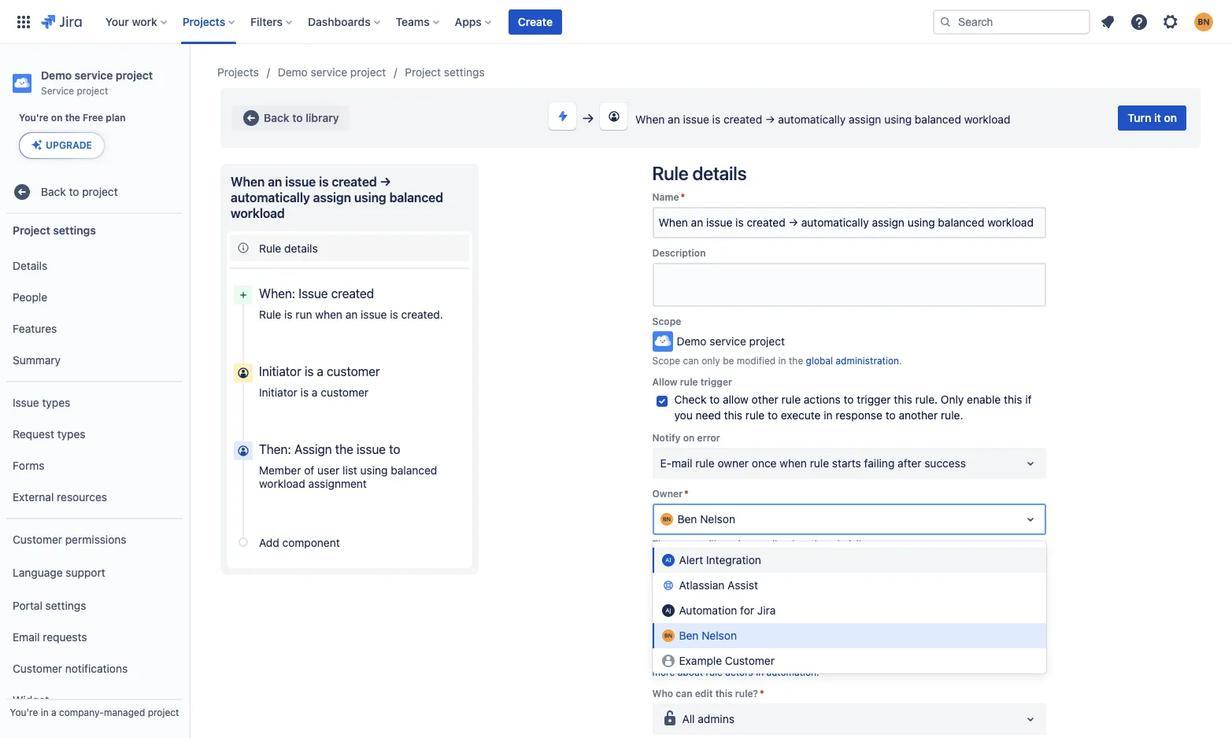 Task type: vqa. For each thing, say whether or not it's contained in the screenshot.
Request types link
yes



Task type: locate. For each thing, give the bounding box(es) containing it.
project up details at top left
[[13, 223, 50, 237]]

your
[[105, 15, 129, 28]]

project inside "link"
[[405, 65, 441, 79]]

ben for ben nelson icon
[[677, 512, 697, 526]]

rule up automation. at the bottom right of the page
[[754, 654, 771, 666]]

projects
[[182, 15, 225, 28], [217, 65, 259, 79]]

to up response
[[844, 393, 854, 406]]

0 horizontal spatial automatically
[[231, 191, 310, 205]]

0 vertical spatial user
[[317, 464, 340, 477]]

1 horizontal spatial be
[[791, 654, 802, 666]]

demo up only
[[677, 335, 707, 348]]

ben nelson image
[[662, 630, 674, 642]]

1 horizontal spatial user
[[884, 654, 904, 666]]

automation for automation for jira image
[[679, 604, 737, 617]]

owner
[[652, 488, 683, 500]]

0 vertical spatial back
[[264, 111, 289, 124]]

nelson for ben nelson image
[[702, 629, 737, 642]]

learn more about rule actors in automation. link
[[652, 654, 1030, 679]]

defined
[[688, 654, 722, 666]]

will
[[702, 538, 716, 550], [773, 654, 788, 666]]

automation down seconds
[[679, 604, 737, 617]]

when right 'emails'
[[785, 538, 809, 550]]

service up free
[[74, 68, 113, 82]]

nelson for ben nelson icon
[[700, 512, 735, 526]]

1 vertical spatial settings
[[53, 223, 96, 237]]

features
[[13, 322, 57, 335]]

balanced
[[915, 113, 961, 126], [389, 191, 443, 205], [391, 464, 437, 477]]

managed
[[104, 707, 145, 719]]

0 vertical spatial projects
[[182, 15, 225, 28]]

user right of
[[317, 464, 340, 477]]

teams button
[[391, 9, 445, 34]]

user left selected
[[884, 654, 904, 666]]

0 vertical spatial nelson
[[700, 512, 735, 526]]

rule down defined
[[706, 667, 723, 679]]

nelson up 'receive'
[[700, 512, 735, 526]]

back for back to project
[[41, 185, 66, 198]]

0 vertical spatial balanced
[[915, 113, 961, 126]]

0 vertical spatial initiator
[[259, 365, 301, 379]]

0 vertical spatial you're
[[19, 112, 49, 124]]

created inside when an issue is created → automatically assign using balanced workload
[[332, 175, 377, 189]]

1 scope from the top
[[652, 316, 681, 327]]

customer notifications link
[[6, 653, 183, 685]]

details link
[[6, 250, 183, 282]]

back inside back to project link
[[41, 185, 66, 198]]

your work button
[[101, 9, 173, 34]]

you're down service
[[19, 112, 49, 124]]

1 horizontal spatial on
[[683, 432, 695, 444]]

banner
[[0, 0, 1232, 44]]

0 horizontal spatial →
[[380, 175, 391, 189]]

alert
[[679, 553, 703, 567]]

customer
[[13, 533, 62, 546], [725, 654, 775, 668], [13, 662, 62, 675]]

an
[[668, 113, 680, 126], [268, 175, 282, 189], [345, 308, 358, 321]]

rule inside learn more about rule actors in automation.
[[706, 667, 723, 679]]

None field
[[654, 209, 1044, 237]]

open image inside notify on error element
[[1021, 454, 1040, 473]]

the owner will receive emails when the rule fails.
[[652, 538, 869, 550]]

0 vertical spatial project settings
[[405, 65, 485, 79]]

1 vertical spatial back
[[41, 185, 66, 198]]

ben for ben nelson image
[[679, 629, 699, 642]]

can for scope
[[683, 355, 699, 367]]

settings inside portal settings link
[[45, 599, 86, 612]]

trigger
[[700, 376, 732, 388], [857, 393, 891, 406]]

when right once
[[780, 457, 807, 470]]

1 horizontal spatial →
[[765, 113, 775, 126]]

nelson up example customer
[[702, 629, 737, 642]]

group containing details
[[6, 246, 183, 381]]

all admins image
[[660, 710, 679, 729]]

1 horizontal spatial when
[[635, 113, 665, 126]]

ben right ben nelson icon
[[677, 512, 697, 526]]

can left only
[[683, 355, 699, 367]]

0 horizontal spatial details
[[284, 241, 318, 255]]

open image
[[1021, 454, 1040, 473], [1021, 510, 1040, 529]]

1 horizontal spatial trigger
[[857, 393, 891, 406]]

details inside button
[[284, 241, 318, 255]]

1 horizontal spatial an
[[345, 308, 358, 321]]

rule inside alert
[[828, 538, 845, 550]]

be up automation. at the bottom right of the page
[[791, 654, 802, 666]]

back down upgrade button
[[41, 185, 66, 198]]

example customer
[[679, 654, 775, 668]]

0 vertical spatial will
[[702, 538, 716, 550]]

0 horizontal spatial when
[[231, 175, 265, 189]]

run
[[295, 308, 312, 321]]

demo up back to library button
[[278, 65, 308, 79]]

0 vertical spatial ben
[[677, 512, 697, 526]]

ben nelson up defined
[[679, 629, 737, 642]]

an right run on the top left
[[345, 308, 358, 321]]

global
[[806, 355, 833, 367]]

projects inside popup button
[[182, 15, 225, 28]]

* right automation for jira image
[[679, 604, 684, 616]]

jira image
[[41, 12, 82, 31], [41, 12, 82, 31]]

1 vertical spatial for
[[739, 628, 753, 642]]

the up list
[[335, 442, 353, 457]]

automation.
[[766, 667, 819, 679]]

trigger up response
[[857, 393, 891, 406]]

admins
[[698, 712, 734, 726]]

description
[[652, 247, 706, 259]]

using inside when an issue is created → automatically assign using balanced workload
[[354, 191, 386, 205]]

the left free
[[65, 112, 80, 124]]

after
[[898, 457, 921, 470]]

when right run on the top left
[[315, 308, 342, 321]]

turn it on button
[[1118, 105, 1186, 131]]

receive
[[719, 538, 751, 550]]

0 vertical spatial open image
[[1021, 454, 1040, 473]]

2 scope from the top
[[652, 355, 680, 367]]

for up example customer
[[739, 628, 753, 642]]

0 vertical spatial be
[[723, 355, 734, 367]]

then:
[[259, 442, 291, 457]]

projects button
[[178, 9, 241, 34]]

the left fails.
[[811, 538, 826, 550]]

component
[[282, 536, 340, 549]]

1 group from the top
[[6, 246, 183, 381]]

you're for you're on the free plan
[[19, 112, 49, 124]]

settings for language support
[[45, 599, 86, 612]]

jira up example customer
[[756, 628, 774, 642]]

rule up execute
[[781, 393, 801, 406]]

0 vertical spatial an
[[668, 113, 680, 126]]

actions defined in this rule will be performed by the user selected as the actor.
[[652, 654, 1005, 666]]

customer permissions link
[[6, 524, 183, 556]]

group containing customer permissions
[[6, 518, 183, 738]]

notifications image
[[1098, 12, 1117, 31]]

1 vertical spatial scope
[[652, 355, 680, 367]]

2 open image from the top
[[1021, 510, 1040, 529]]

owner left once
[[718, 457, 749, 470]]

more
[[652, 667, 675, 679]]

types up request types
[[42, 396, 70, 409]]

open image for owner
[[1021, 510, 1040, 529]]

1 vertical spatial automation for jira
[[677, 628, 774, 642]]

* for actor *
[[679, 604, 684, 616]]

1 vertical spatial ben nelson
[[679, 629, 737, 642]]

* right owner
[[684, 488, 689, 500]]

0 vertical spatial automation
[[679, 604, 737, 617]]

you're down widget at the bottom left of page
[[10, 707, 38, 719]]

in right modified
[[778, 355, 786, 367]]

back for back to library
[[264, 111, 289, 124]]

automation for jira down ago
[[679, 604, 776, 617]]

rule details up name *
[[652, 162, 747, 184]]

1 vertical spatial automation
[[677, 628, 736, 642]]

issue types link
[[6, 387, 183, 419]]

settings for demo service project
[[444, 65, 485, 79]]

add component button
[[230, 529, 469, 556]]

0 vertical spatial owner
[[718, 457, 749, 470]]

integration
[[706, 553, 761, 567]]

issue up run on the top left
[[299, 287, 328, 301]]

customer up widget at the bottom left of page
[[13, 662, 62, 675]]

alert integration image
[[662, 554, 674, 567]]

1 vertical spatial created
[[332, 175, 377, 189]]

0 vertical spatial settings
[[444, 65, 485, 79]]

back left library
[[264, 111, 289, 124]]

1 vertical spatial details
[[284, 241, 318, 255]]

issue
[[683, 113, 709, 126], [285, 175, 316, 189], [361, 308, 387, 321], [357, 442, 386, 457]]

in down widget at the bottom left of page
[[41, 707, 49, 719]]

service up only
[[710, 335, 746, 348]]

1 horizontal spatial project settings
[[405, 65, 485, 79]]

settings inside project settings "link"
[[444, 65, 485, 79]]

actor
[[652, 604, 678, 616]]

1 horizontal spatial back
[[264, 111, 289, 124]]

jira down assist at the right bottom of the page
[[757, 604, 776, 617]]

created
[[723, 113, 762, 126], [332, 175, 377, 189], [331, 287, 374, 301]]

actor.
[[977, 654, 1003, 666]]

external resources link
[[6, 482, 183, 513]]

project settings down apps in the top left of the page
[[405, 65, 485, 79]]

1 vertical spatial using
[[354, 191, 386, 205]]

projects for projects 'link'
[[217, 65, 259, 79]]

project
[[350, 65, 386, 79], [116, 68, 153, 82], [77, 85, 108, 97], [82, 185, 118, 198], [749, 335, 785, 348], [148, 707, 179, 719]]

owner up alert on the bottom right of the page
[[672, 538, 699, 550]]

demo service project service project
[[41, 68, 153, 97]]

be right only
[[723, 355, 734, 367]]

can left edit
[[676, 688, 692, 700]]

on down service
[[51, 112, 63, 124]]

user inside the member of user list using balanced workload assignment
[[317, 464, 340, 477]]

projects link
[[217, 63, 259, 82]]

example customer image
[[662, 655, 674, 668]]

details
[[692, 162, 747, 184], [284, 241, 318, 255]]

0 vertical spatial when
[[315, 308, 342, 321]]

0 horizontal spatial rule details
[[259, 241, 318, 255]]

on
[[1164, 111, 1177, 124], [51, 112, 63, 124], [683, 432, 695, 444]]

trigger down only
[[700, 376, 732, 388]]

atlassian assist image
[[662, 579, 674, 592]]

automation up defined
[[677, 628, 736, 642]]

is inside when an issue is created → automatically assign using balanced workload
[[319, 175, 329, 189]]

0 horizontal spatial demo
[[41, 68, 72, 82]]

1 vertical spatial when an issue is created → automatically assign using balanced workload
[[231, 175, 446, 220]]

error
[[697, 432, 720, 444]]

scope
[[652, 316, 681, 327], [652, 355, 680, 367]]

types for issue types
[[42, 396, 70, 409]]

apps
[[455, 15, 482, 28]]

customer for customer permissions
[[13, 533, 62, 546]]

1 open image from the top
[[1021, 454, 1040, 473]]

customer up language
[[13, 533, 62, 546]]

projects right "sidebar navigation" icon
[[217, 65, 259, 79]]

demo service project up only
[[677, 335, 785, 348]]

1 horizontal spatial assign
[[849, 113, 881, 126]]

1 horizontal spatial when an issue is created → automatically assign using balanced workload
[[635, 113, 1010, 126]]

1 vertical spatial an
[[268, 175, 282, 189]]

2 vertical spatial settings
[[45, 599, 86, 612]]

1 horizontal spatial project
[[405, 65, 441, 79]]

1 horizontal spatial demo service project
[[677, 335, 785, 348]]

customer up then: assign the issue to
[[321, 386, 369, 399]]

dashboards
[[308, 15, 371, 28]]

rule down other
[[745, 409, 765, 422]]

the
[[65, 112, 80, 124], [789, 355, 803, 367], [335, 442, 353, 457], [811, 538, 826, 550], [867, 654, 882, 666], [960, 654, 975, 666]]

0 horizontal spatial back
[[41, 185, 66, 198]]

assignment
[[308, 477, 367, 490]]

2 vertical spatial an
[[345, 308, 358, 321]]

back inside back to library button
[[264, 111, 289, 124]]

issue up request
[[13, 396, 39, 409]]

2 horizontal spatial an
[[668, 113, 680, 126]]

name *
[[652, 191, 685, 203]]

rule. up another
[[915, 393, 938, 406]]

automation for jira up example customer
[[677, 628, 774, 642]]

1 vertical spatial when
[[231, 175, 265, 189]]

1 vertical spatial project
[[13, 223, 50, 237]]

selected
[[907, 654, 945, 666]]

None text field
[[660, 512, 663, 527]]

external
[[13, 490, 54, 504]]

0 horizontal spatial an
[[268, 175, 282, 189]]

0 vertical spatial jira
[[757, 604, 776, 617]]

group
[[6, 246, 183, 381], [6, 381, 183, 518], [6, 518, 183, 738]]

in inside allow rule trigger check to allow other rule actions to trigger this rule.  only enable this if you need this rule to execute in response to another rule.
[[824, 409, 833, 422]]

0 vertical spatial workload
[[964, 113, 1010, 126]]

types right request
[[57, 427, 85, 441]]

1 horizontal spatial owner
[[718, 457, 749, 470]]

features link
[[6, 313, 183, 345]]

seconds
[[682, 580, 725, 594]]

1 vertical spatial rule
[[259, 241, 281, 255]]

rule inside when: issue created rule is run when an issue is created.
[[259, 308, 281, 321]]

2 horizontal spatial on
[[1164, 111, 1177, 124]]

failing
[[864, 457, 895, 470]]

a left atlassian assist icon
[[652, 580, 658, 594]]

when inside alert
[[785, 538, 809, 550]]

2 group from the top
[[6, 381, 183, 518]]

demo service project up library
[[278, 65, 386, 79]]

fails.
[[848, 538, 869, 550]]

will inside alert
[[702, 538, 716, 550]]

assist
[[728, 579, 758, 592]]

need
[[696, 409, 721, 422]]

0 horizontal spatial on
[[51, 112, 63, 124]]

* right name
[[681, 191, 685, 203]]

to inside button
[[292, 111, 303, 124]]

can
[[683, 355, 699, 367], [676, 688, 692, 700]]

project settings up details at top left
[[13, 223, 96, 237]]

0 horizontal spatial be
[[723, 355, 734, 367]]

1 vertical spatial workload
[[231, 206, 285, 220]]

project down teams dropdown button
[[405, 65, 441, 79]]

initiator up then:
[[259, 386, 298, 399]]

learn
[[1005, 654, 1030, 666]]

this down allow
[[724, 409, 742, 422]]

open image
[[1021, 710, 1040, 729]]

a
[[317, 365, 323, 379], [312, 386, 318, 399], [652, 580, 658, 594], [51, 707, 56, 719]]

types
[[42, 396, 70, 409], [57, 427, 85, 441]]

2 vertical spatial using
[[360, 464, 388, 477]]

0 horizontal spatial will
[[702, 538, 716, 550]]

back to library button
[[232, 105, 348, 131]]

0 vertical spatial details
[[692, 162, 747, 184]]

settings down primary element at top
[[444, 65, 485, 79]]

on left error
[[683, 432, 695, 444]]

on inside button
[[1164, 111, 1177, 124]]

widget link
[[6, 685, 183, 716]]

portal
[[13, 599, 42, 612]]

in right the actors
[[756, 667, 764, 679]]

for for automation for jira icon
[[739, 628, 753, 642]]

to down other
[[768, 409, 778, 422]]

when for e-mail rule owner once when rule starts failing after success
[[780, 457, 807, 470]]

your profile and settings image
[[1194, 12, 1213, 31]]

assign inside when an issue is created → automatically assign using balanced workload
[[313, 191, 351, 205]]

1 vertical spatial nelson
[[702, 629, 737, 642]]

0 vertical spatial project
[[405, 65, 441, 79]]

the owner will receive emails when the rule fails. alert
[[652, 538, 1046, 551]]

1 horizontal spatial details
[[692, 162, 747, 184]]

in down actions
[[824, 409, 833, 422]]

1 horizontal spatial issue
[[299, 287, 328, 301]]

rule down when:
[[259, 308, 281, 321]]

1 vertical spatial types
[[57, 427, 85, 441]]

1 vertical spatial you're
[[10, 707, 38, 719]]

project right managed
[[148, 707, 179, 719]]

created inside when: issue created rule is run when an issue is created.
[[331, 287, 374, 301]]

sidebar navigation image
[[172, 63, 206, 94]]

Description text field
[[652, 263, 1046, 307]]

demo service project link
[[278, 63, 386, 82]]

will up automation. at the bottom right of the page
[[773, 654, 788, 666]]

1 vertical spatial automatically
[[231, 191, 310, 205]]

0 vertical spatial can
[[683, 355, 699, 367]]

user
[[317, 464, 340, 477], [884, 654, 904, 666]]

in up the actors
[[724, 654, 732, 666]]

automation for jira for automation for jira icon
[[677, 628, 774, 642]]

an down back to library button
[[268, 175, 282, 189]]

1 horizontal spatial rule.
[[941, 409, 963, 422]]

automation for jira image
[[660, 629, 673, 642]]

an up name *
[[668, 113, 680, 126]]

3 group from the top
[[6, 518, 183, 738]]

1 vertical spatial owner
[[672, 538, 699, 550]]

1 vertical spatial jira
[[756, 628, 774, 642]]

rule details up when:
[[259, 241, 318, 255]]

when inside notify on error element
[[780, 457, 807, 470]]

primary element
[[9, 0, 933, 44]]

rule up name *
[[652, 162, 688, 184]]

0 vertical spatial issue
[[299, 287, 328, 301]]

initiator down run on the top left
[[259, 365, 301, 379]]

0 vertical spatial scope
[[652, 316, 681, 327]]

actions
[[652, 654, 686, 666]]

rule
[[680, 376, 698, 388], [781, 393, 801, 406], [745, 409, 765, 422], [695, 457, 715, 470], [810, 457, 829, 470], [828, 538, 845, 550], [754, 654, 771, 666], [706, 667, 723, 679]]

1 vertical spatial issue
[[13, 396, 39, 409]]

customer permissions
[[13, 533, 126, 546]]

language
[[13, 566, 63, 579]]

0 vertical spatial automatically
[[778, 113, 846, 126]]

0 vertical spatial types
[[42, 396, 70, 409]]

0 horizontal spatial when an issue is created → automatically assign using balanced workload
[[231, 175, 446, 220]]



Task type: describe. For each thing, give the bounding box(es) containing it.
list
[[343, 464, 357, 477]]

requests
[[43, 630, 87, 644]]

allow rule trigger check to allow other rule actions to trigger this rule.  only enable this if you need this rule to execute in response to another rule.
[[652, 376, 1032, 422]]

another
[[899, 409, 938, 422]]

forms
[[13, 459, 44, 472]]

issue types
[[13, 396, 70, 409]]

owner inside alert
[[672, 538, 699, 550]]

issue inside when: issue created rule is run when an issue is created.
[[299, 287, 328, 301]]

notifications
[[65, 662, 128, 675]]

email requests link
[[6, 622, 183, 653]]

member
[[259, 464, 301, 477]]

2 horizontal spatial demo
[[677, 335, 707, 348]]

customer notifications
[[13, 662, 128, 675]]

execute
[[781, 409, 821, 422]]

the
[[652, 538, 669, 550]]

this right edit
[[715, 688, 733, 700]]

this up another
[[894, 393, 912, 406]]

the right the by on the right bottom of page
[[867, 654, 882, 666]]

1 horizontal spatial will
[[773, 654, 788, 666]]

you're in a company-managed project
[[10, 707, 179, 719]]

rule?
[[735, 688, 758, 700]]

an inside when: issue created rule is run when an issue is created.
[[345, 308, 358, 321]]

0 vertical spatial rule.
[[915, 393, 938, 406]]

when for the owner will receive emails when the rule fails.
[[785, 538, 809, 550]]

assign
[[294, 442, 332, 457]]

issue inside when: issue created rule is run when an issue is created.
[[361, 308, 387, 321]]

for for automation for jira image
[[740, 604, 754, 617]]

e-mail rule owner once when rule starts failing after success
[[660, 457, 966, 470]]

jira for automation for jira image
[[757, 604, 776, 617]]

people link
[[6, 282, 183, 313]]

portal settings
[[13, 599, 86, 612]]

name
[[652, 191, 679, 203]]

global administration link
[[806, 355, 899, 367]]

people
[[13, 290, 47, 304]]

project up free
[[77, 85, 108, 97]]

1 horizontal spatial demo
[[278, 65, 308, 79]]

edit
[[695, 688, 713, 700]]

learn more about rule actors in automation.
[[652, 654, 1030, 679]]

1 vertical spatial customer
[[321, 386, 369, 399]]

0 vertical spatial demo service project
[[278, 65, 386, 79]]

help image
[[1130, 12, 1149, 31]]

dashboards button
[[303, 9, 386, 34]]

request types link
[[6, 419, 183, 450]]

create button
[[508, 9, 562, 34]]

project up plan
[[116, 68, 153, 82]]

rule inside rule details button
[[259, 241, 281, 255]]

scope for scope
[[652, 316, 681, 327]]

* for name *
[[681, 191, 685, 203]]

1 vertical spatial project settings
[[13, 223, 96, 237]]

Search field
[[933, 9, 1090, 34]]

when inside when: issue created rule is run when an issue is created.
[[315, 308, 342, 321]]

0 vertical spatial trigger
[[700, 376, 732, 388]]

appswitcher icon image
[[14, 12, 33, 31]]

0 vertical spatial assign
[[849, 113, 881, 126]]

1 horizontal spatial automatically
[[778, 113, 846, 126]]

types for request types
[[57, 427, 85, 441]]

summary link
[[6, 345, 183, 376]]

workload inside when an issue is created → automatically assign using balanced workload
[[231, 206, 285, 220]]

projects for projects popup button
[[182, 15, 225, 28]]

automation for automation for jira icon
[[677, 628, 736, 642]]

when inside when an issue is created → automatically assign using balanced workload
[[231, 175, 265, 189]]

as
[[947, 654, 957, 666]]

0 horizontal spatial project
[[13, 223, 50, 237]]

an inside when an issue is created → automatically assign using balanced workload
[[268, 175, 282, 189]]

1 vertical spatial be
[[791, 654, 802, 666]]

the right "as"
[[960, 654, 975, 666]]

you're for you're in a company-managed project
[[10, 707, 38, 719]]

then: assign the issue to
[[259, 442, 400, 457]]

summary
[[13, 353, 61, 367]]

scope can only be modified in the global administration .
[[652, 355, 902, 367]]

1 vertical spatial rule.
[[941, 409, 963, 422]]

a few seconds ago
[[652, 580, 747, 594]]

a left the company-
[[51, 707, 56, 719]]

rule up check
[[680, 376, 698, 388]]

check
[[674, 393, 707, 406]]

free
[[83, 112, 103, 124]]

customer up rule?
[[725, 654, 775, 668]]

ago
[[728, 580, 747, 594]]

to left another
[[885, 409, 896, 422]]

project settings link
[[405, 63, 485, 82]]

notify on error
[[652, 432, 720, 444]]

project down upgrade
[[82, 185, 118, 198]]

this up the actors
[[735, 654, 751, 666]]

1 vertical spatial user
[[884, 654, 904, 666]]

on for you're on the free plan
[[51, 112, 63, 124]]

rule details inside button
[[259, 241, 318, 255]]

performed
[[804, 654, 851, 666]]

owner inside notify on error element
[[718, 457, 749, 470]]

automation for jira image
[[662, 605, 674, 617]]

project up the scope can only be modified in the global administration .
[[749, 335, 785, 348]]

0 vertical spatial when an issue is created → automatically assign using balanced workload
[[635, 113, 1010, 126]]

notify
[[652, 432, 681, 444]]

0 vertical spatial created
[[723, 113, 762, 126]]

ben nelson image
[[660, 513, 673, 526]]

support
[[66, 566, 105, 579]]

service inside demo service project service project
[[74, 68, 113, 82]]

request types
[[13, 427, 85, 441]]

1 horizontal spatial service
[[311, 65, 347, 79]]

→ inside when an issue is created → automatically assign using balanced workload
[[380, 175, 391, 189]]

widget
[[13, 693, 49, 707]]

rule left starts
[[810, 457, 829, 470]]

search image
[[939, 15, 952, 28]]

0 vertical spatial using
[[884, 113, 912, 126]]

all admins
[[682, 712, 734, 726]]

about
[[678, 667, 703, 679]]

banner containing your work
[[0, 0, 1232, 44]]

actor *
[[652, 604, 684, 616]]

created
[[652, 560, 689, 572]]

permissions
[[65, 533, 126, 546]]

a up assign
[[312, 386, 318, 399]]

by
[[854, 654, 865, 666]]

portal settings link
[[6, 590, 183, 622]]

the inside alert
[[811, 538, 826, 550]]

using inside the member of user list using balanced workload assignment
[[360, 464, 388, 477]]

to up "need"
[[710, 393, 720, 406]]

Notify on error text field
[[660, 456, 663, 472]]

can for who
[[676, 688, 692, 700]]

ben nelson for ben nelson icon
[[677, 512, 735, 526]]

when:
[[259, 287, 295, 301]]

rule details button
[[230, 235, 469, 261]]

2 initiator from the top
[[259, 386, 298, 399]]

* for owner *
[[684, 488, 689, 500]]

to down upgrade
[[69, 185, 79, 198]]

a down when: issue created rule is run when an issue is created.
[[317, 365, 323, 379]]

customer for customer notifications
[[13, 662, 62, 675]]

once
[[752, 457, 777, 470]]

if
[[1025, 393, 1032, 406]]

actions
[[804, 393, 841, 406]]

settings image
[[1161, 12, 1180, 31]]

administration
[[836, 355, 899, 367]]

jira for automation for jira icon
[[756, 628, 774, 642]]

ben nelson for ben nelson image
[[679, 629, 737, 642]]

apps button
[[450, 9, 497, 34]]

request
[[13, 427, 54, 441]]

allow
[[652, 376, 678, 388]]

automation for jira for automation for jira image
[[679, 604, 776, 617]]

of
[[304, 464, 314, 477]]

back to library
[[264, 111, 339, 124]]

0 vertical spatial when
[[635, 113, 665, 126]]

0 horizontal spatial issue
[[13, 396, 39, 409]]

1 vertical spatial balanced
[[389, 191, 443, 205]]

1 vertical spatial trigger
[[857, 393, 891, 406]]

project down dashboards popup button
[[350, 65, 386, 79]]

on for notify on error
[[683, 432, 695, 444]]

balanced inside the member of user list using balanced workload assignment
[[391, 464, 437, 477]]

* right rule?
[[760, 688, 764, 700]]

to up the member of user list using balanced workload assignment
[[389, 442, 400, 457]]

open image for notify on error
[[1021, 454, 1040, 473]]

1 initiator from the top
[[259, 365, 301, 379]]

member of user list using balanced workload assignment
[[259, 464, 437, 490]]

all
[[682, 712, 695, 726]]

only
[[941, 393, 964, 406]]

the left global
[[789, 355, 803, 367]]

company-
[[59, 707, 104, 719]]

0 vertical spatial →
[[765, 113, 775, 126]]

atlassian assist
[[679, 579, 758, 592]]

issue inside when an issue is created → automatically assign using balanced workload
[[285, 175, 316, 189]]

details
[[13, 259, 47, 272]]

demo inside demo service project service project
[[41, 68, 72, 82]]

scope for scope can only be modified in the global administration .
[[652, 355, 680, 367]]

0 vertical spatial rule
[[652, 162, 688, 184]]

0 vertical spatial customer
[[327, 365, 380, 379]]

atlassian
[[679, 579, 725, 592]]

few
[[661, 580, 679, 594]]

actors
[[725, 667, 753, 679]]

2 horizontal spatial service
[[710, 335, 746, 348]]

workload inside the member of user list using balanced workload assignment
[[259, 477, 305, 490]]

upgrade
[[46, 139, 92, 151]]

rule right mail
[[695, 457, 715, 470]]

this left the 'if'
[[1004, 393, 1022, 406]]

group containing issue types
[[6, 381, 183, 518]]

initiator is a customer initiator is a customer
[[259, 365, 380, 399]]

teams
[[396, 15, 430, 28]]

turn it on
[[1128, 111, 1177, 124]]

1 vertical spatial demo service project
[[677, 335, 785, 348]]

mail
[[672, 457, 692, 470]]

notify on error element
[[652, 448, 1046, 479]]

service
[[41, 85, 74, 97]]

in inside learn more about rule actors in automation.
[[756, 667, 764, 679]]

work
[[132, 15, 157, 28]]

library
[[306, 111, 339, 124]]

your work
[[105, 15, 157, 28]]

1 horizontal spatial rule details
[[652, 162, 747, 184]]

plan
[[106, 112, 126, 124]]



